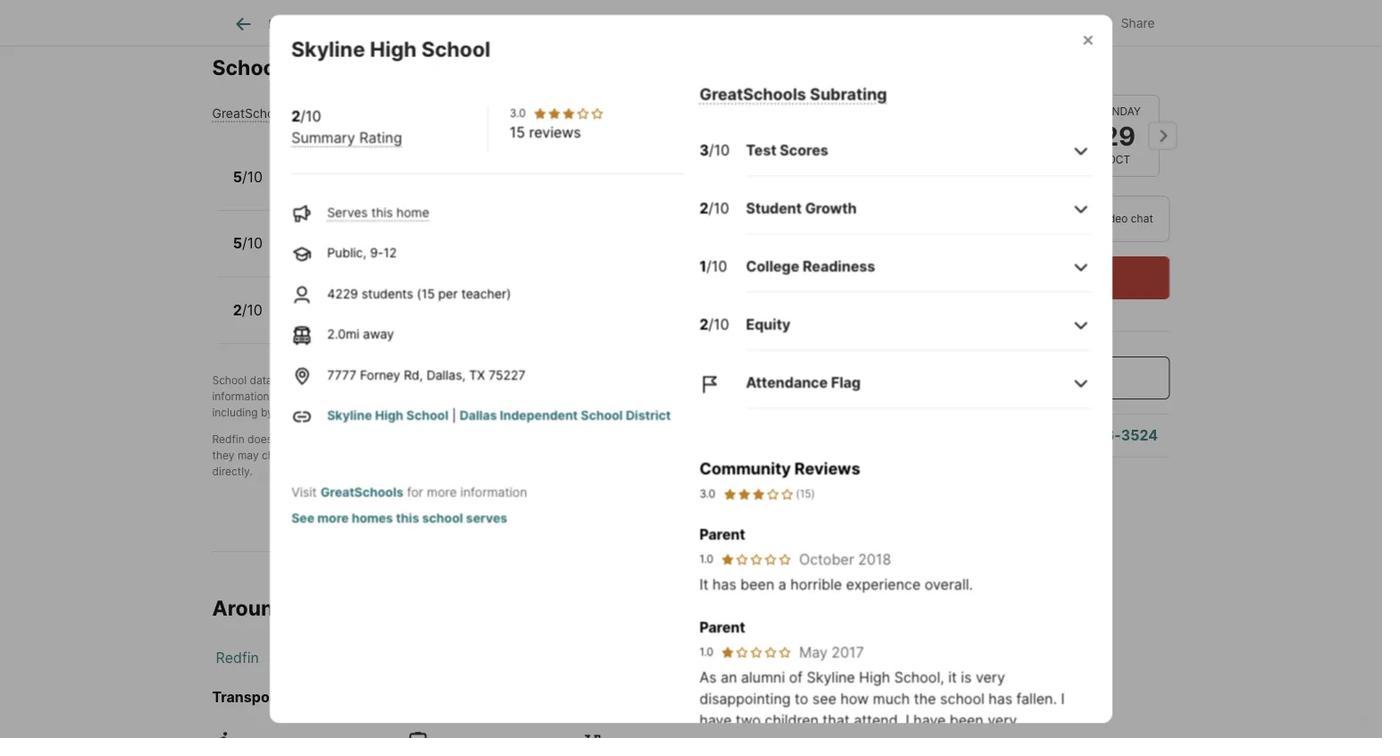 Task type: locate. For each thing, give the bounding box(es) containing it.
school service boundaries are intended to be used as a reference only; they may change and are not
[[212, 433, 853, 462]]

0 horizontal spatial 3.0
[[509, 106, 525, 119]]

0 vertical spatial schools
[[715, 16, 765, 32]]

serves this home link
[[327, 204, 429, 219]]

0 vertical spatial parent
[[699, 525, 745, 542]]

1 vertical spatial summary
[[291, 128, 355, 146]]

school right middle
[[530, 227, 578, 245]]

they
[[212, 449, 235, 462]]

is right it
[[961, 668, 972, 685]]

0 horizontal spatial i
[[906, 711, 909, 728]]

1 vertical spatial 5
[[233, 235, 242, 252]]

0 horizontal spatial more
[[317, 510, 348, 525]]

start an offer
[[985, 369, 1076, 387]]

3 /10
[[699, 141, 729, 159]]

0 horizontal spatial schools
[[212, 55, 293, 80]]

intended
[[648, 433, 693, 446]]

1 their from the left
[[474, 390, 497, 403]]

attendance
[[746, 374, 828, 391]]

7777
[[327, 367, 356, 382]]

unprofessional
[[833, 732, 932, 738]]

5 left george
[[233, 168, 242, 186]]

the down used
[[735, 449, 752, 462]]

this down 4229 students (15 per teacher)
[[411, 313, 433, 329]]

None button
[[901, 94, 983, 178], [990, 95, 1071, 177], [1078, 95, 1160, 177], [901, 94, 983, 178], [990, 95, 1071, 177], [1078, 95, 1160, 177]]

1 vertical spatial redfin
[[212, 433, 245, 446]]

1.0 for as
[[699, 645, 713, 658]]

flag
[[831, 374, 861, 391]]

1 vertical spatial as
[[753, 433, 765, 446]]

0 horizontal spatial as
[[333, 390, 344, 403]]

0 vertical spatial has
[[712, 575, 736, 593]]

has inside as an alumni of skyline high school, it is very disappointing to see how much the school has fallen. i have two children that attend. i have been very disappointed in the unprofessional and uncaring attit
[[988, 690, 1012, 707]]

and inside as an alumni of skyline high school, it is very disappointing to see how much the school has fallen. i have two children that attend. i have been very disappointed in the unprofessional and uncaring attit
[[936, 732, 961, 738]]

0 horizontal spatial be
[[437, 449, 450, 462]]

information up including
[[212, 390, 270, 403]]

first
[[356, 390, 376, 403]]

1 vertical spatial information
[[460, 484, 527, 499]]

very
[[976, 668, 1005, 685], [987, 711, 1017, 728]]

0 vertical spatial an
[[1022, 369, 1039, 387]]

boundaries
[[570, 433, 626, 446]]

this
[[371, 204, 393, 219], [405, 247, 427, 262], [411, 313, 433, 329], [407, 433, 426, 446], [396, 510, 419, 525], [291, 595, 330, 620]]

1 1.0 from the top
[[699, 552, 713, 565]]

school left districts,
[[781, 390, 815, 403]]

the down step,
[[394, 406, 411, 419]]

redfin inside ', a nonprofit organization. redfin recommends buyers and renters use greatschools information and ratings as a'
[[550, 374, 583, 387]]

/10 left test
[[709, 141, 729, 159]]

5 left harold
[[233, 235, 242, 252]]

2
[[291, 107, 300, 124], [699, 199, 708, 217], [233, 302, 242, 319], [699, 315, 708, 333]]

as right used
[[753, 433, 765, 446]]

0 horizontal spatial are
[[324, 449, 340, 462]]

29
[[1102, 120, 1136, 151]]

• right 8
[[351, 247, 358, 262]]

9- inside skyline high school public, 9-12 • serves this home • 2.0mi
[[326, 313, 339, 329]]

2 /10 left the equity
[[699, 315, 729, 333]]

be inside school service boundaries are intended to be used as a reference only; they may change and are not
[[709, 433, 722, 446]]

1 horizontal spatial information
[[460, 484, 527, 499]]

horrible
[[790, 575, 842, 593]]

around
[[212, 595, 287, 620]]

high inside skyline high school element
[[370, 36, 416, 61]]

i down much at bottom
[[906, 711, 909, 728]]

be inside guaranteed to be accurate. to verify school enrollment eligibility, contact the school district directly.
[[437, 449, 450, 462]]

1 vertical spatial schools
[[414, 406, 453, 419]]

have down the school,
[[913, 711, 946, 728]]

very right it
[[976, 668, 1005, 685]]

summary up summary rating link
[[295, 106, 351, 121]]

or right endorse
[[340, 433, 350, 446]]

to inside school service boundaries are intended to be used as a reference only; they may change and are not
[[696, 433, 706, 446]]

school down it
[[940, 690, 984, 707]]

uncaring
[[965, 732, 1024, 738]]

skyline inside skyline high school public, 9-12 • serves this home • 2.0mi
[[283, 294, 334, 311]]

0 vertical spatial 1.0
[[699, 552, 713, 565]]

property details tab
[[416, 3, 551, 46]]

0 vertical spatial as
[[333, 390, 344, 403]]

a inside school service boundaries are intended to be used as a reference only; they may change and are not
[[768, 433, 774, 446]]

as inside school service boundaries are intended to be used as a reference only; they may change and are not
[[753, 433, 765, 446]]

oct
[[1107, 153, 1130, 166]]

rating 3.0 out of 5 element down community
[[722, 486, 794, 502]]

this up guaranteed
[[407, 433, 426, 446]]

&
[[600, 16, 608, 32]]

0.6mi
[[478, 247, 510, 262]]

9- down wendell
[[370, 245, 383, 260]]

for
[[407, 484, 423, 499]]

0 horizontal spatial or
[[340, 433, 350, 446]]

1 vertical spatial schools
[[212, 55, 293, 80]]

this inside the harold wendell lang senior middle school public, 6-8 • serves this home • 0.6mi
[[405, 247, 427, 262]]

/10 left the equity
[[708, 315, 729, 333]]

greatschools up test
[[699, 84, 806, 103]]

as inside ', a nonprofit organization. redfin recommends buyers and renters use greatschools information and ratings as a'
[[333, 390, 344, 403]]

2.0mi left away
[[327, 326, 359, 341]]

school up to
[[492, 433, 527, 446]]

2.0mi inside skyline high school dialog
[[327, 326, 359, 341]]

redfin up 'investigation'
[[550, 374, 583, 387]]

1 vertical spatial rating 3.0 out of 5 element
[[722, 486, 794, 502]]

1 horizontal spatial schools
[[715, 16, 765, 32]]

serves down wendell
[[361, 247, 402, 262]]

1 horizontal spatial their
[[659, 390, 682, 403]]

1 vertical spatial parent
[[699, 618, 745, 635]]

1 /10
[[699, 257, 727, 275]]

public, left the 2.0mi away
[[283, 313, 322, 329]]

schools tab
[[695, 3, 785, 46]]

0 vertical spatial serves
[[327, 204, 367, 219]]

0 vertical spatial 3.0
[[509, 106, 525, 119]]

0 vertical spatial 5
[[233, 168, 242, 186]]

by
[[334, 374, 347, 387], [261, 406, 273, 419]]

5 /10 left harold
[[233, 235, 263, 252]]

skyline down 6-
[[283, 294, 334, 311]]

school down the reference
[[755, 449, 788, 462]]

schools down "feed" "link"
[[212, 55, 293, 80]]

15 reviews
[[509, 123, 581, 140]]

1 horizontal spatial or
[[768, 390, 778, 403]]

not inside school service boundaries are intended to be used as a reference only; they may change and are not
[[343, 449, 360, 462]]

college readiness
[[746, 257, 875, 275]]

serves
[[466, 510, 507, 525]]

enrollment
[[587, 449, 640, 462]]

is right data
[[275, 374, 284, 387]]

sale & tax history tab
[[551, 3, 695, 46]]

are down endorse
[[324, 449, 340, 462]]

skyline
[[291, 36, 365, 61], [283, 294, 334, 311], [327, 408, 372, 423], [807, 668, 855, 685]]

public, down wendell
[[327, 245, 366, 260]]

0 vertical spatial 5 /10
[[233, 168, 263, 186]]

1 horizontal spatial more
[[426, 484, 457, 499]]

harold wendell lang senior middle school public, 6-8 • serves this home • 0.6mi
[[283, 227, 578, 262]]

0 horizontal spatial been
[[740, 575, 774, 593]]

public, inside skyline high school dialog
[[327, 245, 366, 260]]

much
[[873, 690, 910, 707]]

to inside first step, and conduct their own investigation to determine their desired schools or school districts, including by contacting and visiting the schools themselves.
[[592, 390, 602, 403]]

an right 'as'
[[720, 668, 737, 685]]

1 vertical spatial rating
[[359, 128, 402, 146]]

feed link
[[233, 13, 298, 35]]

1 horizontal spatial been
[[950, 711, 983, 728]]

first step, and conduct their own investigation to determine their desired schools or school districts, including by contacting and visiting the schools themselves.
[[212, 390, 861, 419]]

rating 1.0 out of 5 element up alumni
[[720, 645, 792, 659]]

1.0 up 'as'
[[699, 645, 713, 658]]

the
[[394, 406, 411, 419], [735, 449, 752, 462], [914, 690, 936, 707], [807, 732, 829, 738]]

high down the overview
[[370, 36, 416, 61]]

and down endorse
[[302, 449, 321, 462]]

1 vertical spatial rating 1.0 out of 5 element
[[720, 645, 792, 659]]

/10 up summary rating link
[[300, 107, 321, 124]]

1 vertical spatial 5 /10
[[233, 235, 263, 252]]

1 vertical spatial has
[[988, 690, 1012, 707]]

0 horizontal spatial information
[[212, 390, 270, 403]]

3.0 down 'contact'
[[699, 487, 715, 500]]

1 vertical spatial 12
[[339, 313, 353, 329]]

details
[[491, 16, 530, 32]]

skyline down the overview
[[291, 36, 365, 61]]

1 vertical spatial be
[[437, 449, 450, 462]]

home
[[396, 204, 429, 219], [431, 247, 464, 262], [436, 313, 469, 329], [334, 595, 391, 620]]

see more homes this school serves link
[[291, 510, 507, 525]]

(469)
[[1043, 427, 1083, 444]]

w
[[338, 161, 352, 178]]

not down "redfin does not endorse or guarantee this information."
[[343, 449, 360, 462]]

1 horizontal spatial is
[[961, 668, 972, 685]]

2 /10
[[699, 199, 729, 217], [233, 302, 263, 319], [699, 315, 729, 333]]

themselves.
[[456, 406, 516, 419]]

rating 3.0 out of 5 element
[[533, 106, 604, 120], [722, 486, 794, 502]]

2 1.0 from the top
[[699, 645, 713, 658]]

skyline inside as an alumni of skyline high school, it is very disappointing to see how much the school has fallen. i have two children that attend. i have been very disappointed in the unprofessional and uncaring attit
[[807, 668, 855, 685]]

1 horizontal spatial 12
[[383, 245, 397, 260]]

1 horizontal spatial as
[[753, 433, 765, 446]]

3.0 up 15
[[509, 106, 525, 119]]

have up the disappointed
[[699, 711, 731, 728]]

see
[[291, 510, 314, 525]]

2 rating 1.0 out of 5 element from the top
[[720, 645, 792, 659]]

1 horizontal spatial 2.0mi
[[483, 313, 516, 329]]

elementary
[[402, 161, 482, 178]]

directly.
[[212, 465, 253, 478]]

serves down students
[[367, 313, 408, 329]]

skyline up see on the right bottom
[[807, 668, 855, 685]]

1 vertical spatial 3.0
[[699, 487, 715, 500]]

including
[[212, 406, 258, 419]]

12 down 4229
[[339, 313, 353, 329]]

1 rating 1.0 out of 5 element from the top
[[720, 552, 792, 566]]

1 horizontal spatial have
[[913, 711, 946, 728]]

option
[[891, 196, 1021, 242]]

schools
[[715, 16, 765, 32], [212, 55, 293, 80]]

parent up it
[[699, 525, 745, 542]]

0 horizontal spatial 2.0mi
[[327, 326, 359, 341]]

college readiness button
[[746, 241, 1091, 292]]

1 vertical spatial 1.0
[[699, 645, 713, 658]]

0 vertical spatial rating 1.0 out of 5 element
[[720, 552, 792, 566]]

high inside skyline high school public, 9-12 • serves this home • 2.0mi
[[338, 294, 370, 311]]

schools down renters
[[726, 390, 765, 403]]

information inside skyline high school dialog
[[460, 484, 527, 499]]

a up community reviews
[[768, 433, 774, 446]]

(15)
[[796, 487, 815, 500]]

desired
[[685, 390, 723, 403]]

readiness
[[802, 257, 875, 275]]

336-
[[1086, 427, 1121, 444]]

• down 4229
[[356, 313, 363, 329]]

this up wendell
[[371, 204, 393, 219]]

2 have from the left
[[913, 711, 946, 728]]

school down for
[[422, 510, 463, 525]]

1 vertical spatial is
[[961, 668, 972, 685]]

0 vertical spatial rating 3.0 out of 5 element
[[533, 106, 604, 120]]

2 vertical spatial redfin
[[216, 650, 259, 667]]

1 horizontal spatial by
[[334, 374, 347, 387]]

this down lang
[[405, 247, 427, 262]]

information.
[[429, 433, 489, 446]]

an
[[1022, 369, 1039, 387], [720, 668, 737, 685]]

1 parent from the top
[[699, 525, 745, 542]]

their down buyers
[[659, 390, 682, 403]]

0 vertical spatial been
[[740, 575, 774, 593]]

out
[[1038, 16, 1059, 31]]

parent down it
[[699, 618, 745, 635]]

their up the themselves.
[[474, 390, 497, 403]]

be up 'contact'
[[709, 433, 722, 446]]

0 vertical spatial rating
[[355, 106, 392, 121]]

1 vertical spatial been
[[950, 711, 983, 728]]

3.0
[[509, 106, 525, 119], [699, 487, 715, 500]]

0 vertical spatial 12
[[383, 245, 397, 260]]

redfin does not endorse or guarantee this information.
[[212, 433, 489, 446]]

rating inside 2 /10 summary rating
[[359, 128, 402, 146]]

to down 'recommends'
[[592, 390, 602, 403]]

students
[[361, 286, 413, 301]]

tour
[[1057, 212, 1080, 225]]

school inside first step, and conduct their own investigation to determine their desired schools or school districts, including by contacting and visiting the schools themselves.
[[781, 390, 815, 403]]

offer
[[1043, 369, 1076, 387]]

tour via video chat list box
[[891, 196, 1170, 242]]

• down teacher)
[[473, 313, 480, 329]]

2 parent from the top
[[699, 618, 745, 635]]

1 horizontal spatial not
[[343, 449, 360, 462]]

greatschools up districts,
[[774, 374, 842, 387]]

1 vertical spatial i
[[906, 711, 909, 728]]

step,
[[379, 390, 404, 403]]

and up the desired
[[692, 374, 711, 387]]

school inside as an alumni of skyline high school, it is very disappointing to see how much the school has fallen. i have two children that attend. i have been very disappointed in the unprofessional and uncaring attit
[[940, 690, 984, 707]]

an inside 'button'
[[1022, 369, 1039, 387]]

not up change at left
[[276, 433, 292, 446]]

2 vertical spatial serves
[[367, 313, 408, 329]]

or down use
[[768, 390, 778, 403]]

high down step,
[[375, 408, 403, 423]]

are down district
[[629, 433, 645, 446]]

1 vertical spatial not
[[343, 449, 360, 462]]

high inside as an alumni of skyline high school, it is very disappointing to see how much the school has fallen. i have two children that attend. i have been very disappointed in the unprofessional and uncaring attit
[[859, 668, 890, 685]]

start
[[985, 369, 1019, 387]]

1 vertical spatial very
[[987, 711, 1017, 728]]

endorse
[[295, 433, 337, 446]]

experience
[[846, 575, 921, 593]]

own
[[500, 390, 521, 403]]

0 vertical spatial or
[[768, 390, 778, 403]]

reference
[[777, 433, 825, 446]]

tab list
[[212, 0, 799, 46]]

only;
[[828, 433, 853, 446]]

0 horizontal spatial an
[[720, 668, 737, 685]]

1 5 from the top
[[233, 168, 242, 186]]

1 horizontal spatial be
[[709, 433, 722, 446]]

1 horizontal spatial 3.0
[[699, 487, 715, 500]]

0 horizontal spatial by
[[261, 406, 273, 419]]

and
[[692, 374, 711, 387], [273, 390, 292, 403], [407, 390, 426, 403], [333, 406, 352, 419], [302, 449, 321, 462], [936, 732, 961, 738]]

their
[[474, 390, 497, 403], [659, 390, 682, 403]]

summary down greatschools summary rating link
[[291, 128, 355, 146]]

0 vertical spatial information
[[212, 390, 270, 403]]

been up uncaring
[[950, 711, 983, 728]]

have
[[699, 711, 731, 728], [913, 711, 946, 728]]

high up the 2.0mi away
[[338, 294, 370, 311]]

has left fallen.
[[988, 690, 1012, 707]]

overview tab
[[319, 3, 416, 46]]

0 vertical spatial i
[[1061, 690, 1065, 707]]

is inside as an alumni of skyline high school, it is very disappointing to see how much the school has fallen. i have two children that attend. i have been very disappointed in the unprofessional and uncaring attit
[[961, 668, 972, 685]]

school up away
[[374, 294, 422, 311]]

1 vertical spatial by
[[261, 406, 273, 419]]

0 horizontal spatial not
[[276, 433, 292, 446]]

1 vertical spatial an
[[720, 668, 737, 685]]

0 horizontal spatial have
[[699, 711, 731, 728]]

rating 3.0 out of 5 element up reviews on the left top of page
[[533, 106, 604, 120]]

/10
[[300, 107, 321, 124], [709, 141, 729, 159], [242, 168, 263, 186], [708, 199, 729, 217], [242, 235, 263, 252], [706, 257, 727, 275], [242, 302, 263, 319], [708, 315, 729, 333]]

by right the provided
[[334, 374, 347, 387]]

more right see
[[317, 510, 348, 525]]

an inside as an alumni of skyline high school, it is very disappointing to see how much the school has fallen. i have two children that attend. i have been very disappointed in the unprofessional and uncaring attit
[[720, 668, 737, 685]]

public, down harold
[[283, 247, 322, 262]]

an for as
[[720, 668, 737, 685]]

serves this home
[[327, 204, 429, 219]]

public, inside skyline high school public, 9-12 • serves this home • 2.0mi
[[283, 313, 322, 329]]

1 vertical spatial serves
[[361, 247, 402, 262]]

information up serves
[[460, 484, 527, 499]]

2018
[[858, 550, 891, 568]]

visit greatschools for more information
[[291, 484, 527, 499]]

high for skyline high school | dallas independent school district
[[375, 408, 403, 423]]

1.0 up it
[[699, 552, 713, 565]]

schedule
[[982, 269, 1047, 286]]

rating 1.0 out of 5 element
[[720, 552, 792, 566], [720, 645, 792, 659]]

school inside school service boundaries are intended to be used as a reference only; they may change and are not
[[492, 433, 527, 446]]

george
[[283, 161, 334, 178]]

to down information.
[[424, 449, 434, 462]]

x-out button
[[985, 4, 1074, 41]]

0 vertical spatial be
[[709, 433, 722, 446]]

1 horizontal spatial are
[[629, 433, 645, 446]]

rating up summary rating link
[[355, 106, 392, 121]]

12 inside skyline high school dialog
[[383, 245, 397, 260]]

are
[[629, 433, 645, 446], [324, 449, 340, 462]]

0 vertical spatial redfin
[[550, 374, 583, 387]]

been inside as an alumni of skyline high school, it is very disappointing to see how much the school has fallen. i have two children that attend. i have been very disappointed in the unprofessional and uncaring attit
[[950, 711, 983, 728]]

1 vertical spatial 9-
[[326, 313, 339, 329]]

1 have from the left
[[699, 711, 731, 728]]

1 horizontal spatial i
[[1061, 690, 1065, 707]]

i
[[1061, 690, 1065, 707], [906, 711, 909, 728]]

0 vertical spatial 9-
[[370, 245, 383, 260]]

rating 1.0 out of 5 element up horrible
[[720, 552, 792, 566]]

and down ,
[[407, 390, 426, 403]]

transportation near 1923 abshire ln
[[212, 689, 468, 706]]

accurate.
[[453, 449, 501, 462]]

9- down 4229
[[326, 313, 339, 329]]

0 horizontal spatial 12
[[339, 313, 353, 329]]

2.0mi away
[[327, 326, 394, 341]]

skyline for skyline high school
[[291, 36, 365, 61]]

1 horizontal spatial schools
[[726, 390, 765, 403]]

0 horizontal spatial 9-
[[326, 313, 339, 329]]

1 horizontal spatial an
[[1022, 369, 1039, 387]]

this down visit greatschools for more information
[[396, 510, 419, 525]]

2 /10 for student growth
[[699, 199, 729, 217]]

disappointed
[[699, 732, 787, 738]]

tab list containing feed
[[212, 0, 799, 46]]

been
[[740, 575, 774, 593], [950, 711, 983, 728]]



Task type: describe. For each thing, give the bounding box(es) containing it.
may
[[238, 449, 259, 462]]

video
[[1100, 212, 1128, 225]]

greatschools subrating link
[[699, 84, 887, 103]]

it
[[948, 668, 957, 685]]

the right 'in'
[[807, 732, 829, 738]]

0 vertical spatial not
[[276, 433, 292, 446]]

this right around
[[291, 595, 330, 620]]

parent for has
[[699, 525, 745, 542]]

school left |
[[406, 408, 448, 423]]

to inside as an alumni of skyline high school, it is very disappointing to see how much the school has fallen. i have two children that attend. i have been very disappointed in the unprofessional and uncaring attit
[[794, 690, 808, 707]]

0 vertical spatial summary
[[295, 106, 351, 121]]

subrating
[[810, 84, 887, 103]]

2 inside 2 /10 summary rating
[[291, 107, 300, 124]]

redfin for redfin
[[216, 650, 259, 667]]

sale
[[571, 16, 597, 32]]

2 their from the left
[[659, 390, 682, 403]]

x-out
[[1025, 16, 1059, 31]]

used
[[725, 433, 750, 446]]

greatschools up homes
[[320, 484, 403, 499]]

tour
[[1050, 269, 1079, 286]]

2 5 /10 from the top
[[233, 235, 263, 252]]

school down service
[[550, 449, 584, 462]]

1 horizontal spatial rating 3.0 out of 5 element
[[722, 486, 794, 502]]

, a nonprofit organization. redfin recommends buyers and renters use greatschools information and ratings as a
[[212, 374, 842, 403]]

investigation
[[524, 390, 589, 403]]

in
[[791, 732, 803, 738]]

skyline for skyline high school public, 9-12 • serves this home • 2.0mi
[[283, 294, 334, 311]]

tour via video chat
[[1057, 212, 1154, 225]]

an for start
[[1022, 369, 1039, 387]]

high for skyline high school
[[370, 36, 416, 61]]

senior
[[430, 227, 476, 245]]

and up contacting
[[273, 390, 292, 403]]

12 inside skyline high school public, 9-12 • serves this home • 2.0mi
[[339, 313, 353, 329]]

the inside first step, and conduct their own investigation to determine their desired schools or school districts, including by contacting and visiting the schools themselves.
[[394, 406, 411, 419]]

school left data
[[212, 374, 247, 387]]

1.0 for it
[[699, 552, 713, 565]]

visiting
[[355, 406, 391, 419]]

a inside skyline high school dialog
[[778, 575, 786, 593]]

(469) 336-3524
[[1043, 427, 1158, 444]]

property
[[436, 16, 488, 32]]

favorite
[[915, 16, 962, 31]]

rating 1.0 out of 5 element for been
[[720, 552, 792, 566]]

determine
[[605, 390, 656, 403]]

schools inside tab
[[715, 16, 765, 32]]

test scores
[[746, 141, 828, 159]]

attendance flag button
[[746, 357, 1091, 408]]

a right ,
[[424, 374, 430, 387]]

the inside guaranteed to be accurate. to verify school enrollment eligibility, contact the school district directly.
[[735, 449, 752, 462]]

lang
[[393, 227, 427, 245]]

skyline high school dialog
[[269, 15, 1113, 738]]

serves inside skyline high school public, 9-12 • serves this home • 2.0mi
[[367, 313, 408, 329]]

2 /10 summary rating
[[291, 107, 402, 146]]

or inside first step, and conduct their own investigation to determine their desired schools or school districts, including by contacting and visiting the schools themselves.
[[768, 390, 778, 403]]

greatschools up george
[[212, 106, 292, 121]]

1923
[[355, 689, 390, 706]]

children
[[765, 711, 818, 728]]

schedule tour button
[[891, 256, 1170, 299]]

0 vertical spatial very
[[976, 668, 1005, 685]]

as
[[699, 668, 716, 685]]

student growth button
[[746, 183, 1091, 234]]

1 vertical spatial more
[[317, 510, 348, 525]]

contacting
[[276, 406, 330, 419]]

0 vertical spatial by
[[334, 374, 347, 387]]

0 vertical spatial are
[[629, 433, 645, 446]]

1
[[699, 257, 706, 275]]

1 vertical spatial are
[[324, 449, 340, 462]]

see more homes this school serves
[[291, 510, 507, 525]]

greatschools up step,
[[350, 374, 418, 387]]

/10 left george
[[242, 168, 263, 186]]

equity button
[[746, 299, 1091, 350]]

does
[[248, 433, 273, 446]]

,
[[418, 374, 421, 387]]

october 2018
[[799, 550, 891, 568]]

serves inside skyline high school dialog
[[327, 204, 367, 219]]

sunday 29 oct
[[1097, 105, 1141, 166]]

a left the first
[[347, 390, 353, 403]]

school data is provided by greatschools
[[212, 374, 418, 387]]

/10 left student at the right top
[[708, 199, 729, 217]]

0 vertical spatial schools
[[726, 390, 765, 403]]

next image
[[1149, 121, 1177, 150]]

9- inside skyline high school dialog
[[370, 245, 383, 260]]

2 /10 up data
[[233, 302, 263, 319]]

0 horizontal spatial is
[[275, 374, 284, 387]]

home inside the harold wendell lang senior middle school public, 6-8 • serves this home • 0.6mi
[[431, 247, 464, 262]]

teacher)
[[461, 286, 511, 301]]

skyline high school element
[[291, 15, 512, 62]]

skyline high school | dallas independent school district
[[327, 408, 671, 423]]

2 5 from the top
[[233, 235, 242, 252]]

|
[[452, 408, 456, 423]]

4229 students (15 per teacher)
[[327, 286, 511, 301]]

middle
[[479, 227, 526, 245]]

public, inside the harold wendell lang senior middle school public, 6-8 • serves this home • 0.6mi
[[283, 247, 322, 262]]

home inside skyline high school dialog
[[396, 204, 429, 219]]

student growth
[[746, 199, 857, 217]]

1 vertical spatial or
[[340, 433, 350, 446]]

school up boundaries
[[580, 408, 623, 423]]

the down the school,
[[914, 690, 936, 707]]

/10 left college
[[706, 257, 727, 275]]

0 horizontal spatial rating 3.0 out of 5 element
[[533, 106, 604, 120]]

parent for an
[[699, 618, 745, 635]]

equity
[[746, 315, 790, 333]]

/10 up data
[[242, 302, 263, 319]]

0 horizontal spatial has
[[712, 575, 736, 593]]

community reviews
[[699, 458, 860, 478]]

redfin for redfin does not endorse or guarantee this information.
[[212, 433, 245, 446]]

high for skyline high school public, 9-12 • serves this home • 2.0mi
[[338, 294, 370, 311]]

community
[[699, 458, 791, 478]]

information inside ', a nonprofit organization. redfin recommends buyers and renters use greatschools information and ratings as a'
[[212, 390, 270, 403]]

greatschools link
[[320, 484, 403, 499]]

3
[[699, 141, 709, 159]]

summary inside 2 /10 summary rating
[[291, 128, 355, 146]]

2 /10 for equity
[[699, 315, 729, 333]]

and up "redfin does not endorse or guarantee this information."
[[333, 406, 352, 419]]

2.0mi inside skyline high school public, 9-12 • serves this home • 2.0mi
[[483, 313, 516, 329]]

transportation
[[212, 689, 317, 706]]

independent
[[500, 408, 578, 423]]

school down 15
[[485, 161, 534, 178]]

college
[[746, 257, 799, 275]]

by inside first step, and conduct their own investigation to determine their desired schools or school districts, including by contacting and visiting the schools themselves.
[[261, 406, 273, 419]]

that
[[823, 711, 850, 728]]

school down property
[[421, 36, 490, 61]]

rating 1.0 out of 5 element for alumni
[[720, 645, 792, 659]]

forney
[[360, 367, 400, 382]]

attend.
[[854, 711, 902, 728]]

this inside skyline high school public, 9-12 • serves this home • 2.0mi
[[411, 313, 433, 329]]

3524
[[1121, 427, 1158, 444]]

alumni
[[741, 668, 785, 685]]

skyline high school
[[291, 36, 490, 61]]

• left 0.6mi
[[467, 247, 474, 262]]

8
[[339, 247, 347, 262]]

0 horizontal spatial schools
[[414, 406, 453, 419]]

greatschools subrating
[[699, 84, 887, 103]]

and inside school service boundaries are intended to be used as a reference only; they may change and are not
[[302, 449, 321, 462]]

it has been a horrible experience overall.
[[699, 575, 973, 593]]

sale & tax history
[[571, 16, 674, 32]]

around this home
[[212, 595, 391, 620]]

reviews
[[529, 123, 581, 140]]

data
[[250, 374, 272, 387]]

dallas,
[[426, 367, 465, 382]]

school inside skyline high school public, 9-12 • serves this home • 2.0mi
[[374, 294, 422, 311]]

/10 left harold
[[242, 235, 263, 252]]

to inside guaranteed to be accurate. to verify school enrollment eligibility, contact the school district directly.
[[424, 449, 434, 462]]

/10 inside 2 /10 summary rating
[[300, 107, 321, 124]]

(469) 336-3524 link
[[1043, 427, 1158, 444]]

student
[[746, 199, 802, 217]]

serves inside the harold wendell lang senior middle school public, 6-8 • serves this home • 0.6mi
[[361, 247, 402, 262]]

1 5 /10 from the top
[[233, 168, 263, 186]]

test scores button
[[746, 125, 1091, 176]]

overview
[[339, 16, 395, 32]]

fallen.
[[1016, 690, 1057, 707]]

skyline for skyline high school | dallas independent school district
[[327, 408, 372, 423]]

0 vertical spatial more
[[426, 484, 457, 499]]

15
[[509, 123, 525, 140]]

school inside the harold wendell lang senior middle school public, 6-8 • serves this home • 0.6mi
[[530, 227, 578, 245]]

per
[[438, 286, 458, 301]]

abshire
[[393, 689, 448, 706]]

greatschools inside ', a nonprofit organization. redfin recommends buyers and renters use greatschools information and ratings as a'
[[774, 374, 842, 387]]

home inside skyline high school public, 9-12 • serves this home • 2.0mi
[[436, 313, 469, 329]]



Task type: vqa. For each thing, say whether or not it's contained in the screenshot.
the bottom EXTERIOR
no



